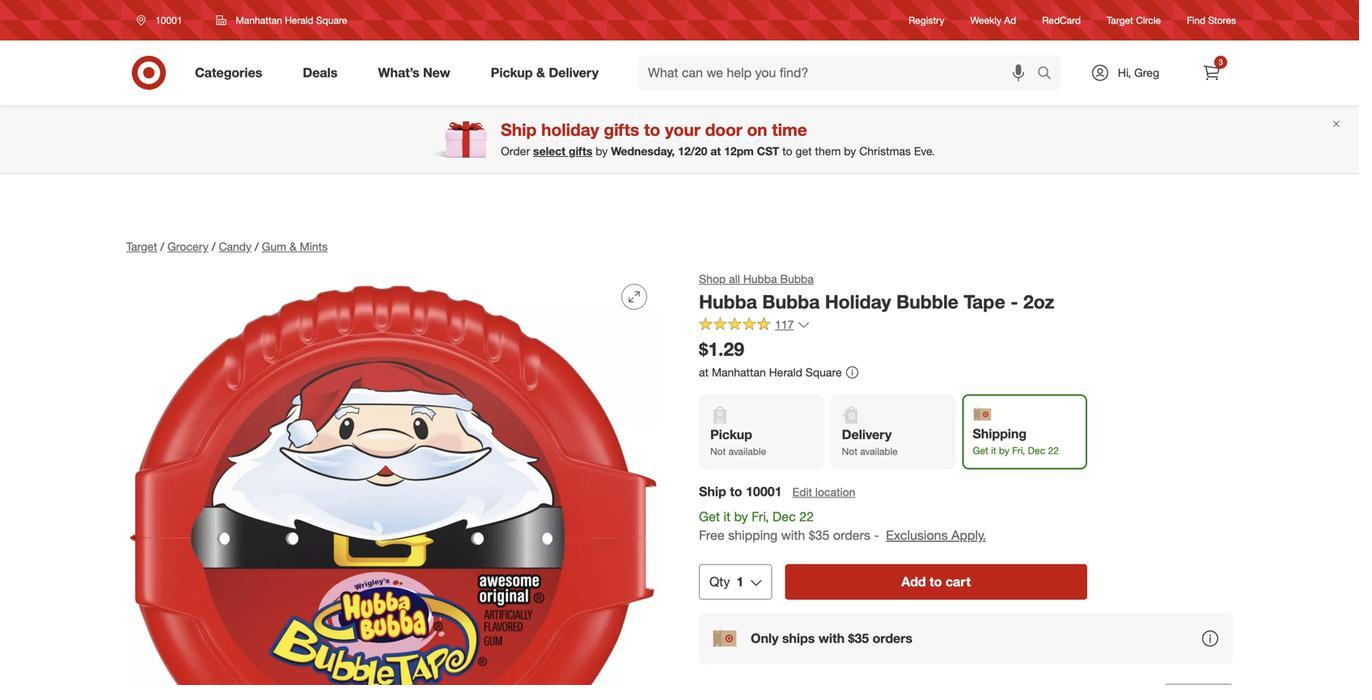 Task type: locate. For each thing, give the bounding box(es) containing it.
0 vertical spatial dec
[[1028, 445, 1046, 457]]

1 not from the left
[[711, 445, 726, 458]]

1 vertical spatial $35
[[849, 631, 869, 646]]

3 / from the left
[[255, 240, 259, 254]]

12pm
[[724, 144, 754, 158]]

exclusions apply. button
[[886, 526, 986, 545]]

- inside shop all hubba bubba hubba bubba holiday bubble tape - 2oz
[[1011, 291, 1019, 313]]

0 vertical spatial at
[[711, 144, 721, 158]]

ship up "order"
[[501, 119, 537, 140]]

1 horizontal spatial /
[[212, 240, 216, 254]]

ship for holiday
[[501, 119, 537, 140]]

orders down the location
[[833, 528, 871, 543]]

add
[[902, 574, 926, 590]]

1 vertical spatial 22
[[800, 509, 814, 525]]

pickup & delivery link
[[477, 55, 619, 91]]

0 horizontal spatial available
[[729, 445, 766, 458]]

hubba bubba holiday bubble tape - 2oz, 1 of 9 image
[[126, 271, 660, 685]]

0 vertical spatial get
[[973, 445, 989, 457]]

hubba
[[743, 272, 777, 286], [699, 291, 757, 313]]

0 horizontal spatial target
[[126, 240, 157, 254]]

pickup
[[491, 65, 533, 81], [711, 427, 753, 443]]

0 vertical spatial pickup
[[491, 65, 533, 81]]

- inside get it by fri, dec 22 free shipping with $35 orders - exclusions apply.
[[874, 528, 879, 543]]

0 vertical spatial ship
[[501, 119, 537, 140]]

not up the location
[[842, 445, 858, 458]]

12/20
[[678, 144, 708, 158]]

search button
[[1030, 55, 1069, 94]]

0 vertical spatial square
[[316, 14, 347, 26]]

find stores link
[[1187, 13, 1237, 27]]

manhattan
[[236, 14, 282, 26], [712, 365, 766, 380]]

target
[[1107, 14, 1134, 26], [126, 240, 157, 254]]

0 horizontal spatial orders
[[833, 528, 871, 543]]

tape
[[964, 291, 1006, 313]]

target left "grocery" link
[[126, 240, 157, 254]]

/ left "gum"
[[255, 240, 259, 254]]

hubba right all
[[743, 272, 777, 286]]

target / grocery / candy / gum & mints
[[126, 240, 328, 254]]

orders down the add
[[873, 631, 913, 646]]

herald
[[285, 14, 314, 26], [769, 365, 803, 380]]

0 horizontal spatial get
[[699, 509, 720, 525]]

pickup right new
[[491, 65, 533, 81]]

at down $1.29
[[699, 365, 709, 380]]

to left get
[[783, 144, 793, 158]]

2 not from the left
[[842, 445, 858, 458]]

0 horizontal spatial herald
[[285, 14, 314, 26]]

2 available from the left
[[860, 445, 898, 458]]

1 horizontal spatial fri,
[[1012, 445, 1025, 457]]

at
[[711, 144, 721, 158], [699, 365, 709, 380]]

categories
[[195, 65, 262, 81]]

0 horizontal spatial ship
[[501, 119, 537, 140]]

fri, inside the shipping get it by fri, dec 22
[[1012, 445, 1025, 457]]

not
[[711, 445, 726, 458], [842, 445, 858, 458]]

0 horizontal spatial fri,
[[752, 509, 769, 525]]

only ships with $35 orders button
[[699, 613, 1233, 665]]

What can we help you find? suggestions appear below search field
[[639, 55, 1041, 91]]

pickup for &
[[491, 65, 533, 81]]

1 vertical spatial pickup
[[711, 427, 753, 443]]

1 vertical spatial ship
[[699, 484, 727, 500]]

0 vertical spatial delivery
[[549, 65, 599, 81]]

0 horizontal spatial not
[[711, 445, 726, 458]]

/ left candy 'link'
[[212, 240, 216, 254]]

circle
[[1136, 14, 1161, 26]]

hubba down all
[[699, 291, 757, 313]]

$35 down edit location button at the right bottom of page
[[809, 528, 830, 543]]

pickup up 'ship to 10001'
[[711, 427, 753, 443]]

1 vertical spatial square
[[806, 365, 842, 380]]

1 vertical spatial herald
[[769, 365, 803, 380]]

& up holiday
[[537, 65, 545, 81]]

to up wednesday,
[[644, 119, 660, 140]]

pickup inside pickup not available
[[711, 427, 753, 443]]

1 vertical spatial target
[[126, 240, 157, 254]]

available
[[729, 445, 766, 458], [860, 445, 898, 458]]

1 vertical spatial it
[[724, 509, 731, 525]]

0 horizontal spatial dec
[[773, 509, 796, 525]]

0 horizontal spatial manhattan
[[236, 14, 282, 26]]

1 horizontal spatial 10001
[[746, 484, 782, 500]]

1 vertical spatial get
[[699, 509, 720, 525]]

delivery
[[549, 65, 599, 81], [842, 427, 892, 443]]

1 horizontal spatial -
[[1011, 291, 1019, 313]]

available inside pickup not available
[[729, 445, 766, 458]]

available for pickup
[[729, 445, 766, 458]]

target left circle
[[1107, 14, 1134, 26]]

square up deals link
[[316, 14, 347, 26]]

bubble
[[897, 291, 959, 313]]

1 horizontal spatial dec
[[1028, 445, 1046, 457]]

0 horizontal spatial with
[[781, 528, 805, 543]]

gifts up wednesday,
[[604, 119, 640, 140]]

1 vertical spatial dec
[[773, 509, 796, 525]]

0 vertical spatial $35
[[809, 528, 830, 543]]

1 horizontal spatial at
[[711, 144, 721, 158]]

0 horizontal spatial 22
[[800, 509, 814, 525]]

1 horizontal spatial not
[[842, 445, 858, 458]]

1 vertical spatial fri,
[[752, 509, 769, 525]]

it down the shipping
[[991, 445, 997, 457]]

shop all hubba bubba hubba bubba holiday bubble tape - 2oz
[[699, 272, 1055, 313]]

not inside pickup not available
[[711, 445, 726, 458]]

0 vertical spatial fri,
[[1012, 445, 1025, 457]]

0 vertical spatial with
[[781, 528, 805, 543]]

0 vertical spatial target
[[1107, 14, 1134, 26]]

to right the add
[[930, 574, 942, 590]]

1 vertical spatial orders
[[873, 631, 913, 646]]

$1.29
[[699, 338, 745, 361]]

not up 'ship to 10001'
[[711, 445, 726, 458]]

hi, greg
[[1118, 66, 1160, 80]]

fri, up shipping
[[752, 509, 769, 525]]

1 horizontal spatial orders
[[873, 631, 913, 646]]

1 horizontal spatial get
[[973, 445, 989, 457]]

bubba
[[780, 272, 814, 286], [763, 291, 820, 313]]

0 vertical spatial manhattan
[[236, 14, 282, 26]]

1 horizontal spatial $35
[[849, 631, 869, 646]]

delivery up the location
[[842, 427, 892, 443]]

not inside delivery not available
[[842, 445, 858, 458]]

1 horizontal spatial manhattan
[[712, 365, 766, 380]]

0 vertical spatial 22
[[1048, 445, 1059, 457]]

0 vertical spatial gifts
[[604, 119, 640, 140]]

with
[[781, 528, 805, 543], [819, 631, 845, 646]]

square
[[316, 14, 347, 26], [806, 365, 842, 380]]

orders inside "only ships with $35 orders" "button"
[[873, 631, 913, 646]]

1 horizontal spatial with
[[819, 631, 845, 646]]

- left exclusions at the bottom right of page
[[874, 528, 879, 543]]

delivery not available
[[842, 427, 898, 458]]

what's new
[[378, 65, 450, 81]]

redcard link
[[1042, 13, 1081, 27]]

herald inside dropdown button
[[285, 14, 314, 26]]

available inside delivery not available
[[860, 445, 898, 458]]

0 horizontal spatial &
[[290, 240, 297, 254]]

10001 inside dropdown button
[[155, 14, 182, 26]]

0 vertical spatial orders
[[833, 528, 871, 543]]

to up shipping
[[730, 484, 743, 500]]

0 horizontal spatial at
[[699, 365, 709, 380]]

get up free
[[699, 509, 720, 525]]

by up shipping
[[734, 509, 748, 525]]

0 horizontal spatial -
[[874, 528, 879, 543]]

redcard
[[1042, 14, 1081, 26]]

1 horizontal spatial target
[[1107, 14, 1134, 26]]

it
[[991, 445, 997, 457], [724, 509, 731, 525]]

them
[[815, 144, 841, 158]]

1 vertical spatial bubba
[[763, 291, 820, 313]]

117
[[775, 318, 794, 332]]

$35 right ships
[[849, 631, 869, 646]]

1 available from the left
[[729, 445, 766, 458]]

0 horizontal spatial square
[[316, 14, 347, 26]]

fri, down the shipping
[[1012, 445, 1025, 457]]

0 vertical spatial bubba
[[780, 272, 814, 286]]

/ right target link
[[160, 240, 164, 254]]

with inside "button"
[[819, 631, 845, 646]]

ship for to
[[699, 484, 727, 500]]

get down the shipping
[[973, 445, 989, 457]]

1 horizontal spatial it
[[991, 445, 997, 457]]

manhattan down $1.29
[[712, 365, 766, 380]]

at down door
[[711, 144, 721, 158]]

1 vertical spatial manhattan
[[712, 365, 766, 380]]

1 horizontal spatial pickup
[[711, 427, 753, 443]]

add to cart
[[902, 574, 971, 590]]

to inside add to cart button
[[930, 574, 942, 590]]

to
[[644, 119, 660, 140], [783, 144, 793, 158], [730, 484, 743, 500], [930, 574, 942, 590]]

$35 inside get it by fri, dec 22 free shipping with $35 orders - exclusions apply.
[[809, 528, 830, 543]]

get
[[973, 445, 989, 457], [699, 509, 720, 525]]

dec inside get it by fri, dec 22 free shipping with $35 orders - exclusions apply.
[[773, 509, 796, 525]]

117 link
[[699, 317, 810, 336]]

0 horizontal spatial 10001
[[155, 14, 182, 26]]

0 vertical spatial it
[[991, 445, 997, 457]]

herald up deals
[[285, 14, 314, 26]]

1 horizontal spatial delivery
[[842, 427, 892, 443]]

ship inside 'ship holiday gifts to your door on time order select gifts by wednesday, 12/20 at 12pm cst to get them by christmas eve.'
[[501, 119, 537, 140]]

0 vertical spatial 10001
[[155, 14, 182, 26]]

candy link
[[219, 240, 252, 254]]

with right shipping
[[781, 528, 805, 543]]

1 horizontal spatial ship
[[699, 484, 727, 500]]

ship
[[501, 119, 537, 140], [699, 484, 727, 500]]

it up free
[[724, 509, 731, 525]]

delivery up holiday
[[549, 65, 599, 81]]

$35
[[809, 528, 830, 543], [849, 631, 869, 646]]

gifts down holiday
[[569, 144, 593, 158]]

exclusions
[[886, 528, 948, 543]]

0 horizontal spatial pickup
[[491, 65, 533, 81]]

gifts
[[604, 119, 640, 140], [569, 144, 593, 158]]

by down the shipping
[[999, 445, 1010, 457]]

1 horizontal spatial 22
[[1048, 445, 1059, 457]]

ship holiday gifts to your door on time order select gifts by wednesday, 12/20 at 12pm cst to get them by christmas eve.
[[501, 119, 935, 158]]

0 horizontal spatial $35
[[809, 528, 830, 543]]

edit
[[793, 485, 812, 499]]

1
[[737, 574, 744, 590]]

manhattan up categories link
[[236, 14, 282, 26]]

0 horizontal spatial delivery
[[549, 65, 599, 81]]

orders
[[833, 528, 871, 543], [873, 631, 913, 646]]

0 vertical spatial -
[[1011, 291, 1019, 313]]

select
[[533, 144, 566, 158]]

1 vertical spatial 10001
[[746, 484, 782, 500]]

1 horizontal spatial herald
[[769, 365, 803, 380]]

0 vertical spatial herald
[[285, 14, 314, 26]]

time
[[772, 119, 807, 140]]

2 horizontal spatial /
[[255, 240, 259, 254]]

only
[[751, 631, 779, 646]]

1 vertical spatial gifts
[[569, 144, 593, 158]]

cart
[[946, 574, 971, 590]]

0 horizontal spatial it
[[724, 509, 731, 525]]

- left 2oz
[[1011, 291, 1019, 313]]

with right ships
[[819, 631, 845, 646]]

square down holiday
[[806, 365, 842, 380]]

herald down the 117
[[769, 365, 803, 380]]

by inside get it by fri, dec 22 free shipping with $35 orders - exclusions apply.
[[734, 509, 748, 525]]

0 horizontal spatial /
[[160, 240, 164, 254]]

not for delivery
[[842, 445, 858, 458]]

1 vertical spatial with
[[819, 631, 845, 646]]

1 vertical spatial delivery
[[842, 427, 892, 443]]

1 horizontal spatial &
[[537, 65, 545, 81]]

22 inside the shipping get it by fri, dec 22
[[1048, 445, 1059, 457]]

2 / from the left
[[212, 240, 216, 254]]

& right "gum"
[[290, 240, 297, 254]]

ship up free
[[699, 484, 727, 500]]

grocery
[[167, 240, 209, 254]]

22
[[1048, 445, 1059, 457], [800, 509, 814, 525]]

1 horizontal spatial available
[[860, 445, 898, 458]]

1 vertical spatial -
[[874, 528, 879, 543]]

&
[[537, 65, 545, 81], [290, 240, 297, 254]]

weekly ad
[[971, 14, 1017, 26]]

target circle
[[1107, 14, 1161, 26]]

-
[[1011, 291, 1019, 313], [874, 528, 879, 543]]



Task type: describe. For each thing, give the bounding box(es) containing it.
what's
[[378, 65, 420, 81]]

deals
[[303, 65, 338, 81]]

at manhattan herald square
[[699, 365, 842, 380]]

shipping
[[973, 426, 1027, 442]]

grocery link
[[167, 240, 209, 254]]

eve.
[[914, 144, 935, 158]]

ship to 10001
[[699, 484, 782, 500]]

0 vertical spatial &
[[537, 65, 545, 81]]

what's new link
[[364, 55, 471, 91]]

1 vertical spatial at
[[699, 365, 709, 380]]

mints
[[300, 240, 328, 254]]

search
[[1030, 66, 1069, 82]]

holiday
[[825, 291, 891, 313]]

it inside the shipping get it by fri, dec 22
[[991, 445, 997, 457]]

target for target circle
[[1107, 14, 1134, 26]]

pickup & delivery
[[491, 65, 599, 81]]

0 horizontal spatial gifts
[[569, 144, 593, 158]]

only ships with $35 orders
[[751, 631, 913, 646]]

stores
[[1209, 14, 1237, 26]]

target circle link
[[1107, 13, 1161, 27]]

at inside 'ship holiday gifts to your door on time order select gifts by wednesday, 12/20 at 12pm cst to get them by christmas eve.'
[[711, 144, 721, 158]]

new
[[423, 65, 450, 81]]

shipping get it by fri, dec 22
[[973, 426, 1059, 457]]

gum & mints link
[[262, 240, 328, 254]]

location
[[816, 485, 856, 499]]

manhattan herald square
[[236, 14, 347, 26]]

holiday
[[541, 119, 599, 140]]

2oz
[[1024, 291, 1055, 313]]

get inside the shipping get it by fri, dec 22
[[973, 445, 989, 457]]

deals link
[[289, 55, 358, 91]]

by down holiday
[[596, 144, 608, 158]]

christmas
[[860, 144, 911, 158]]

weekly ad link
[[971, 13, 1017, 27]]

on
[[747, 119, 768, 140]]

it inside get it by fri, dec 22 free shipping with $35 orders - exclusions apply.
[[724, 509, 731, 525]]

apply.
[[952, 528, 986, 543]]

order
[[501, 144, 530, 158]]

ships
[[782, 631, 815, 646]]

add to cart button
[[785, 564, 1088, 600]]

1 vertical spatial &
[[290, 240, 297, 254]]

hi,
[[1118, 66, 1131, 80]]

by inside the shipping get it by fri, dec 22
[[999, 445, 1010, 457]]

gum
[[262, 240, 286, 254]]

get it by fri, dec 22 free shipping with $35 orders - exclusions apply.
[[699, 509, 986, 543]]

get
[[796, 144, 812, 158]]

all
[[729, 272, 740, 286]]

wednesday,
[[611, 144, 675, 158]]

0 vertical spatial hubba
[[743, 272, 777, 286]]

greg
[[1135, 66, 1160, 80]]

target for target / grocery / candy / gum & mints
[[126, 240, 157, 254]]

target link
[[126, 240, 157, 254]]

fri, inside get it by fri, dec 22 free shipping with $35 orders - exclusions apply.
[[752, 509, 769, 525]]

1 horizontal spatial gifts
[[604, 119, 640, 140]]

ad
[[1005, 14, 1017, 26]]

manhattan herald square button
[[206, 6, 358, 35]]

door
[[705, 119, 743, 140]]

with inside get it by fri, dec 22 free shipping with $35 orders - exclusions apply.
[[781, 528, 805, 543]]

registry link
[[909, 13, 945, 27]]

manhattan inside dropdown button
[[236, 14, 282, 26]]

candy
[[219, 240, 252, 254]]

categories link
[[181, 55, 283, 91]]

by right them
[[844, 144, 856, 158]]

shop
[[699, 272, 726, 286]]

qty
[[710, 574, 730, 590]]

pickup for not
[[711, 427, 753, 443]]

registry
[[909, 14, 945, 26]]

available for delivery
[[860, 445, 898, 458]]

your
[[665, 119, 701, 140]]

edit location
[[793, 485, 856, 499]]

not for pickup
[[711, 445, 726, 458]]

$35 inside "only ships with $35 orders" "button"
[[849, 631, 869, 646]]

10001 button
[[126, 6, 199, 35]]

get inside get it by fri, dec 22 free shipping with $35 orders - exclusions apply.
[[699, 509, 720, 525]]

square inside dropdown button
[[316, 14, 347, 26]]

cst
[[757, 144, 780, 158]]

shipping
[[728, 528, 778, 543]]

1 vertical spatial hubba
[[699, 291, 757, 313]]

1 / from the left
[[160, 240, 164, 254]]

orders inside get it by fri, dec 22 free shipping with $35 orders - exclusions apply.
[[833, 528, 871, 543]]

22 inside get it by fri, dec 22 free shipping with $35 orders - exclusions apply.
[[800, 509, 814, 525]]

find
[[1187, 14, 1206, 26]]

edit location button
[[792, 484, 857, 501]]

3 link
[[1194, 55, 1230, 91]]

weekly
[[971, 14, 1002, 26]]

3
[[1219, 57, 1223, 67]]

pickup not available
[[711, 427, 766, 458]]

1 horizontal spatial square
[[806, 365, 842, 380]]

qty 1
[[710, 574, 744, 590]]

dec inside the shipping get it by fri, dec 22
[[1028, 445, 1046, 457]]

find stores
[[1187, 14, 1237, 26]]

free
[[699, 528, 725, 543]]

delivery inside delivery not available
[[842, 427, 892, 443]]



Task type: vqa. For each thing, say whether or not it's contained in the screenshot.
topmost 100%
no



